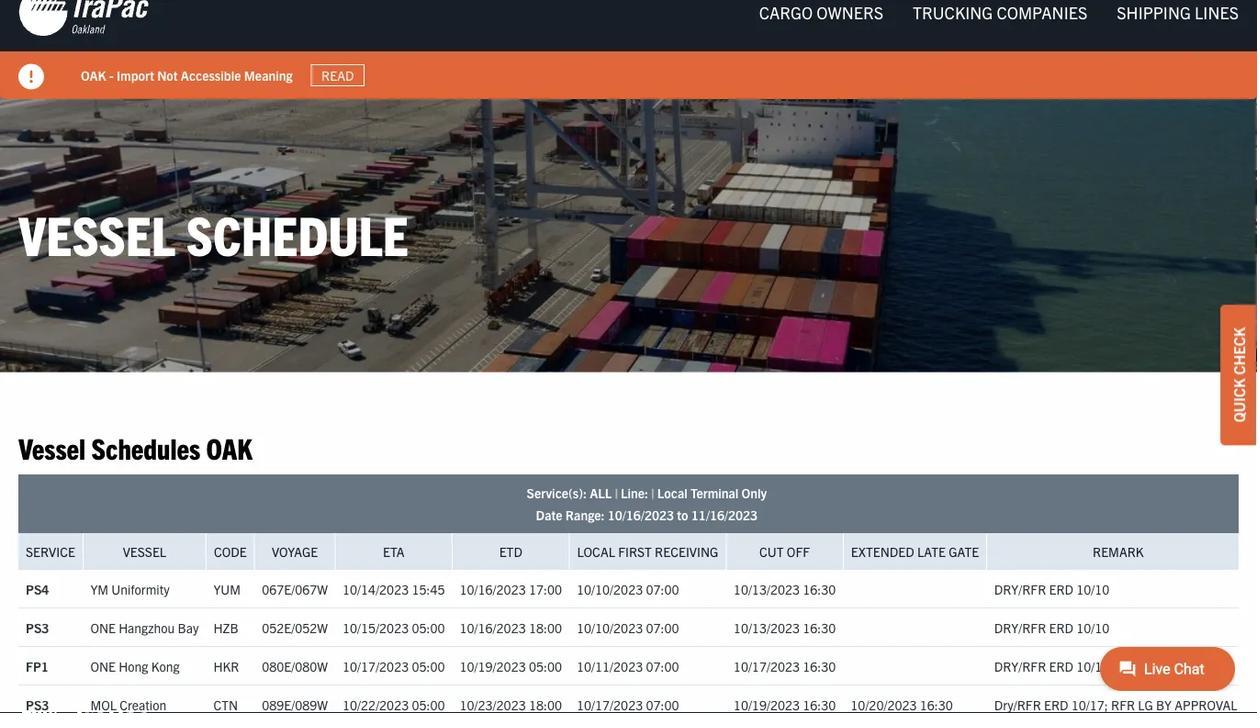 Task type: locate. For each thing, give the bounding box(es) containing it.
1 one from the top
[[90, 620, 116, 636]]

dry/rfr for 10/16/2023 17:00
[[995, 581, 1047, 598]]

shipping lines
[[1117, 1, 1239, 22]]

read link
[[311, 64, 365, 87]]

07:00
[[646, 581, 679, 598], [646, 620, 679, 636], [646, 658, 679, 675], [646, 697, 679, 713]]

1 vertical spatial 10/19/2023
[[734, 697, 800, 713]]

0 horizontal spatial 10/19/2023
[[460, 658, 526, 675]]

oak left -
[[81, 67, 106, 83]]

ps3
[[26, 620, 49, 636], [26, 697, 49, 713]]

owners
[[817, 1, 884, 22]]

1 horizontal spatial oak
[[206, 430, 253, 465]]

10/13/2023 up 10/17/2023 16:30
[[734, 620, 800, 636]]

10/16/2023 down etd
[[460, 581, 526, 598]]

1 vertical spatial vessel
[[18, 430, 86, 465]]

10/16/2023 down line:
[[608, 507, 674, 524]]

18:00 down 17:00 at left bottom
[[529, 620, 562, 636]]

0 vertical spatial ps3
[[26, 620, 49, 636]]

10/10/2023
[[577, 581, 643, 598], [577, 620, 643, 636]]

10/13/2023 16:30 for 17:00
[[734, 581, 836, 598]]

10/10/2023 down first
[[577, 581, 643, 598]]

one hangzhou bay
[[90, 620, 199, 636]]

15:45
[[412, 581, 445, 598]]

0 vertical spatial 10/10
[[1077, 581, 1110, 598]]

dry/rfr
[[995, 697, 1042, 713]]

18:00
[[529, 620, 562, 636], [529, 697, 562, 713]]

dry/rfr erd 10/10 down remark
[[995, 581, 1110, 598]]

2 dry/rfr erd 10/10 from the top
[[995, 620, 1110, 636]]

07:00 down local first receiving at bottom
[[646, 581, 679, 598]]

oakland image
[[18, 0, 156, 38]]

etd
[[499, 544, 523, 560]]

07:00 up 10/17/2023 07:00
[[646, 658, 679, 675]]

first
[[618, 544, 652, 560]]

1 horizontal spatial 10/17/2023
[[577, 697, 643, 713]]

10/11
[[1077, 658, 1110, 675]]

1 vertical spatial 10/13/2023
[[734, 620, 800, 636]]

10/10 up 10/11
[[1077, 620, 1110, 636]]

10/13/2023 16:30 up 10/17/2023 16:30
[[734, 620, 836, 636]]

0 vertical spatial 10/16/2023
[[608, 507, 674, 524]]

cargo owners link
[[745, 0, 898, 30]]

10/13/2023 16:30
[[734, 581, 836, 598], [734, 620, 836, 636]]

1 18:00 from the top
[[529, 620, 562, 636]]

2 10/10/2023 from the top
[[577, 620, 643, 636]]

dry/rfr for 10/16/2023 18:00
[[995, 620, 1047, 636]]

2 ps3 from the top
[[26, 697, 49, 713]]

off
[[787, 544, 810, 560]]

0 vertical spatial one
[[90, 620, 116, 636]]

bay
[[178, 620, 199, 636]]

ps3 for one hangzhou bay
[[26, 620, 49, 636]]

10/17/2023 for 10/17/2023 16:30
[[734, 658, 800, 675]]

service(s):
[[527, 485, 587, 502]]

oak right schedules
[[206, 430, 253, 465]]

1 vertical spatial 10/10/2023
[[577, 620, 643, 636]]

quick
[[1230, 379, 1248, 423]]

0 vertical spatial 18:00
[[529, 620, 562, 636]]

10/10 down remark
[[1077, 581, 1110, 598]]

hkr
[[213, 658, 239, 675]]

1 10/13/2023 16:30 from the top
[[734, 581, 836, 598]]

receiving
[[655, 544, 719, 560]]

only
[[742, 485, 767, 502]]

10/11/2023 07:00
[[577, 658, 679, 675]]

07:00 for 10/19/2023 05:00
[[646, 658, 679, 675]]

0 vertical spatial vessel
[[18, 200, 176, 267]]

10/10/2023 07:00 up 10/11/2023 07:00
[[577, 620, 679, 636]]

1 horizontal spatial local
[[658, 485, 688, 502]]

10/16/2023 for 10/16/2023 17:00
[[460, 581, 526, 598]]

2 10/13/2023 16:30 from the top
[[734, 620, 836, 636]]

one for one hong kong
[[90, 658, 116, 675]]

1 vertical spatial 18:00
[[529, 697, 562, 713]]

0 vertical spatial 10/10/2023
[[577, 581, 643, 598]]

05:00 for 10/19/2023 05:00
[[529, 658, 562, 675]]

067e/067w
[[262, 581, 328, 598]]

10/19/2023 up 10/23/2023
[[460, 658, 526, 675]]

ym
[[90, 581, 109, 598]]

1 horizontal spatial |
[[652, 485, 655, 502]]

10/19/2023 for 10/19/2023 16:30
[[734, 697, 800, 713]]

local inside the service(s): all | line: | local terminal only date range: 10/16/2023 to 11/16/2023
[[658, 485, 688, 502]]

10/17/2023 down 10/15/2023
[[343, 658, 409, 675]]

1 vertical spatial dry/rfr
[[995, 620, 1047, 636]]

dry/rfr erd 10/10 up dry/rfr erd 10/11
[[995, 620, 1110, 636]]

16:30 for 10/16/2023 17:00
[[803, 581, 836, 598]]

0 horizontal spatial 10/17/2023
[[343, 658, 409, 675]]

code
[[214, 544, 247, 560]]

10/13/2023 16:30 down cut off
[[734, 581, 836, 598]]

local up to
[[658, 485, 688, 502]]

2 vertical spatial dry/rfr
[[995, 658, 1047, 675]]

erd for 10/19/2023 05:00
[[1050, 658, 1074, 675]]

lines
[[1195, 1, 1239, 22]]

10/10/2023 07:00 for 18:00
[[577, 620, 679, 636]]

10/22/2023
[[343, 697, 409, 713]]

2 dry/rfr from the top
[[995, 620, 1047, 636]]

extended late gate
[[851, 544, 979, 560]]

| right line:
[[652, 485, 655, 502]]

0 vertical spatial 10/10/2023 07:00
[[577, 581, 679, 598]]

2 18:00 from the top
[[529, 697, 562, 713]]

one down ym
[[90, 620, 116, 636]]

05:00 down 10/17/2023 05:00
[[412, 697, 445, 713]]

16:30 for 10/19/2023 05:00
[[803, 658, 836, 675]]

1 10/10/2023 from the top
[[577, 581, 643, 598]]

0 horizontal spatial |
[[615, 485, 618, 502]]

one for one hangzhou bay
[[90, 620, 116, 636]]

1 vertical spatial 10/10/2023 07:00
[[577, 620, 679, 636]]

1 | from the left
[[615, 485, 618, 502]]

10/19/2023 down 10/17/2023 16:30
[[734, 697, 800, 713]]

1 vertical spatial one
[[90, 658, 116, 675]]

0 vertical spatial 10/13/2023 16:30
[[734, 581, 836, 598]]

10/13/2023
[[734, 581, 800, 598], [734, 620, 800, 636]]

16:30 up 10/17/2023 16:30
[[803, 620, 836, 636]]

1 07:00 from the top
[[646, 581, 679, 598]]

18:00 down 10/19/2023 05:00
[[529, 697, 562, 713]]

10/17;
[[1072, 697, 1109, 713]]

10/17/2023 for 10/17/2023 05:00
[[343, 658, 409, 675]]

ps3 down fp1
[[26, 697, 49, 713]]

10/10/2023 up 10/11/2023
[[577, 620, 643, 636]]

2 10/13/2023 from the top
[[734, 620, 800, 636]]

10/16/2023 up 10/19/2023 05:00
[[460, 620, 526, 636]]

05:00 down 15:45
[[412, 620, 445, 636]]

10/13/2023 16:30 for 18:00
[[734, 620, 836, 636]]

shipping
[[1117, 1, 1191, 22]]

10/16/2023 18:00
[[460, 620, 562, 636]]

1 dry/rfr erd 10/10 from the top
[[995, 581, 1110, 598]]

date
[[536, 507, 563, 524]]

companies
[[997, 1, 1088, 22]]

local
[[658, 485, 688, 502], [577, 544, 615, 560]]

07:00 up 10/11/2023 07:00
[[646, 620, 679, 636]]

0 vertical spatial 10/19/2023
[[460, 658, 526, 675]]

1 vertical spatial 10/13/2023 16:30
[[734, 620, 836, 636]]

10/13/2023 down cut
[[734, 581, 800, 598]]

lg
[[1138, 697, 1154, 713]]

2 horizontal spatial 10/17/2023
[[734, 658, 800, 675]]

10/16/2023 for 10/16/2023 18:00
[[460, 620, 526, 636]]

|
[[615, 485, 618, 502], [652, 485, 655, 502]]

07:00 for 10/16/2023 17:00
[[646, 581, 679, 598]]

trucking
[[913, 1, 993, 22]]

10/10
[[1077, 581, 1110, 598], [1077, 620, 1110, 636]]

05:00 down 10/15/2023 05:00
[[412, 658, 445, 675]]

10/10/2023 07:00 down first
[[577, 581, 679, 598]]

2 one from the top
[[90, 658, 116, 675]]

0 horizontal spatial oak
[[81, 67, 106, 83]]

erd
[[1050, 581, 1074, 598], [1050, 620, 1074, 636], [1050, 658, 1074, 675], [1044, 697, 1069, 713]]

16:30 down off at the bottom right
[[803, 581, 836, 598]]

1 vertical spatial ps3
[[26, 697, 49, 713]]

banner
[[0, 0, 1258, 99]]

16:30 up 10/19/2023 16:30 at the bottom right of page
[[803, 658, 836, 675]]

accessible
[[181, 67, 241, 83]]

10/10/2023 for 17:00
[[577, 581, 643, 598]]

dry/rfr erd 10/17; rfr lg by approval
[[995, 697, 1238, 713]]

16:30
[[803, 581, 836, 598], [803, 620, 836, 636], [803, 658, 836, 675], [803, 697, 836, 713], [920, 697, 953, 713]]

2 10/10 from the top
[[1077, 620, 1110, 636]]

1 vertical spatial 10/10
[[1077, 620, 1110, 636]]

vessel
[[18, 200, 176, 267], [18, 430, 86, 465], [123, 544, 166, 560]]

ctn
[[213, 697, 238, 713]]

schedules
[[91, 430, 201, 465]]

10/19/2023
[[460, 658, 526, 675], [734, 697, 800, 713]]

0 vertical spatial dry/rfr erd 10/10
[[995, 581, 1110, 598]]

1 ps3 from the top
[[26, 620, 49, 636]]

1 dry/rfr from the top
[[995, 581, 1047, 598]]

4 07:00 from the top
[[646, 697, 679, 713]]

0 vertical spatial dry/rfr
[[995, 581, 1047, 598]]

hong
[[119, 658, 148, 675]]

0 vertical spatial oak
[[81, 67, 106, 83]]

10/10/2023 07:00
[[577, 581, 679, 598], [577, 620, 679, 636]]

-
[[109, 67, 114, 83]]

10/10 for 10/16/2023 17:00
[[1077, 581, 1110, 598]]

10/17/2023 up 10/19/2023 16:30 at the bottom right of page
[[734, 658, 800, 675]]

mol
[[90, 697, 117, 713]]

1 10/10/2023 07:00 from the top
[[577, 581, 679, 598]]

menu bar
[[745, 0, 1254, 30]]

dry/rfr erd 10/10
[[995, 581, 1110, 598], [995, 620, 1110, 636]]

2 vertical spatial 10/16/2023
[[460, 620, 526, 636]]

one left hong
[[90, 658, 116, 675]]

ps3 down ps4
[[26, 620, 49, 636]]

0 horizontal spatial local
[[577, 544, 615, 560]]

05:00 up the 10/23/2023 18:00
[[529, 658, 562, 675]]

all
[[590, 485, 612, 502]]

10/22/2023 05:00
[[343, 697, 445, 713]]

import
[[117, 67, 154, 83]]

late
[[918, 544, 946, 560]]

dry/rfr erd 10/10 for 10/16/2023 17:00
[[995, 581, 1110, 598]]

| right all
[[615, 485, 618, 502]]

service
[[26, 544, 75, 560]]

kong
[[151, 658, 180, 675]]

1 horizontal spatial 10/19/2023
[[734, 697, 800, 713]]

2 07:00 from the top
[[646, 620, 679, 636]]

05:00 for 10/22/2023 05:00
[[412, 697, 445, 713]]

1 10/10 from the top
[[1077, 581, 1110, 598]]

creation
[[120, 697, 166, 713]]

16:30 down 10/17/2023 16:30
[[803, 697, 836, 713]]

schedule
[[186, 200, 409, 267]]

07:00 down 10/11/2023 07:00
[[646, 697, 679, 713]]

dry/rfr
[[995, 581, 1047, 598], [995, 620, 1047, 636], [995, 658, 1047, 675]]

16:30 for 10/23/2023 18:00
[[803, 697, 836, 713]]

cut off
[[760, 544, 810, 560]]

07:00 for 10/23/2023 18:00
[[646, 697, 679, 713]]

1 vertical spatial 10/16/2023
[[460, 581, 526, 598]]

10/10/2023 07:00 for 17:00
[[577, 581, 679, 598]]

1 10/13/2023 from the top
[[734, 581, 800, 598]]

10/17/2023 down 10/11/2023
[[577, 697, 643, 713]]

3 07:00 from the top
[[646, 658, 679, 675]]

1 vertical spatial oak
[[206, 430, 253, 465]]

10/17/2023 05:00
[[343, 658, 445, 675]]

one
[[90, 620, 116, 636], [90, 658, 116, 675]]

0 vertical spatial 10/13/2023
[[734, 581, 800, 598]]

local down range:
[[577, 544, 615, 560]]

2 10/10/2023 07:00 from the top
[[577, 620, 679, 636]]

1 vertical spatial dry/rfr erd 10/10
[[995, 620, 1110, 636]]

3 dry/rfr from the top
[[995, 658, 1047, 675]]

0 vertical spatial local
[[658, 485, 688, 502]]



Task type: describe. For each thing, give the bounding box(es) containing it.
quick check link
[[1221, 305, 1258, 446]]

to
[[677, 507, 689, 524]]

approval
[[1175, 697, 1238, 713]]

10/11/2023
[[577, 658, 643, 675]]

cargo owners
[[759, 1, 884, 22]]

10/15/2023 05:00
[[343, 620, 445, 636]]

07:00 for 10/16/2023 18:00
[[646, 620, 679, 636]]

ps4
[[26, 581, 49, 598]]

10/14/2023
[[343, 581, 409, 598]]

banner containing cargo owners
[[0, 0, 1258, 99]]

shipping lines link
[[1103, 0, 1254, 30]]

18:00 for 10/23/2023 18:00
[[529, 697, 562, 713]]

erd for 10/16/2023 18:00
[[1050, 620, 1074, 636]]

mol creation
[[90, 697, 166, 713]]

vessel schedule
[[18, 200, 409, 267]]

hzb
[[213, 620, 239, 636]]

10/10 for 10/16/2023 18:00
[[1077, 620, 1110, 636]]

16:30 right 10/20/2023
[[920, 697, 953, 713]]

eta
[[383, 544, 405, 560]]

05:00 for 10/17/2023 05:00
[[412, 658, 445, 675]]

extended
[[851, 544, 915, 560]]

by
[[1157, 697, 1172, 713]]

vessel for vessel schedule
[[18, 200, 176, 267]]

line:
[[621, 485, 649, 502]]

gate
[[949, 544, 979, 560]]

hangzhou
[[119, 620, 175, 636]]

10/19/2023 16:30
[[734, 697, 836, 713]]

16:30 for 10/16/2023 18:00
[[803, 620, 836, 636]]

080e/080w
[[262, 658, 328, 675]]

check
[[1230, 328, 1248, 375]]

10/17/2023 07:00
[[577, 697, 679, 713]]

1 vertical spatial local
[[577, 544, 615, 560]]

10/20/2023 16:30
[[851, 697, 953, 713]]

10/23/2023
[[460, 697, 526, 713]]

yum
[[213, 581, 241, 598]]

ym uniformity
[[90, 581, 170, 598]]

cut
[[760, 544, 784, 560]]

vessel for vessel schedules oak
[[18, 430, 86, 465]]

10/16/2023 17:00
[[460, 581, 562, 598]]

rfr
[[1112, 697, 1136, 713]]

erd for 10/16/2023 17:00
[[1050, 581, 1074, 598]]

one hong kong
[[90, 658, 180, 675]]

trucking companies
[[913, 1, 1088, 22]]

oak - import not accessible meaning
[[81, 67, 293, 83]]

089e/089w
[[262, 697, 328, 713]]

10/23/2023 18:00
[[460, 697, 562, 713]]

solid image
[[18, 64, 44, 90]]

10/13/2023 for 10/16/2023 17:00
[[734, 581, 800, 598]]

10/17/2023 for 10/17/2023 07:00
[[577, 697, 643, 713]]

remark
[[1093, 544, 1144, 560]]

not
[[157, 67, 178, 83]]

service(s): all | line: | local terminal only date range: 10/16/2023 to 11/16/2023
[[527, 485, 767, 524]]

2 vertical spatial vessel
[[123, 544, 166, 560]]

052e/052w
[[262, 620, 328, 636]]

uniformity
[[111, 581, 170, 598]]

10/10/2023 for 18:00
[[577, 620, 643, 636]]

voyage
[[272, 544, 318, 560]]

terminal
[[691, 485, 739, 502]]

10/15/2023
[[343, 620, 409, 636]]

ps3 for mol creation
[[26, 697, 49, 713]]

10/20/2023
[[851, 697, 917, 713]]

range:
[[566, 507, 605, 524]]

2 | from the left
[[652, 485, 655, 502]]

10/16/2023 inside the service(s): all | line: | local terminal only date range: 10/16/2023 to 11/16/2023
[[608, 507, 674, 524]]

dry/rfr erd 10/10 for 10/16/2023 18:00
[[995, 620, 1110, 636]]

10/17/2023 16:30
[[734, 658, 836, 675]]

meaning
[[244, 67, 293, 83]]

fp1
[[26, 658, 49, 675]]

dry/rfr for 10/19/2023 05:00
[[995, 658, 1047, 675]]

05:00 for 10/15/2023 05:00
[[412, 620, 445, 636]]

local first receiving
[[577, 544, 719, 560]]

17:00
[[529, 581, 562, 598]]

erd for 10/23/2023 18:00
[[1044, 697, 1069, 713]]

10/19/2023 05:00
[[460, 658, 562, 675]]

cargo
[[759, 1, 813, 22]]

10/19/2023 for 10/19/2023 05:00
[[460, 658, 526, 675]]

quick check
[[1230, 328, 1248, 423]]

vessel schedules oak
[[18, 430, 253, 465]]

menu bar containing cargo owners
[[745, 0, 1254, 30]]

11/16/2023
[[692, 507, 758, 524]]

trucking companies link
[[898, 0, 1103, 30]]

18:00 for 10/16/2023 18:00
[[529, 620, 562, 636]]

10/13/2023 for 10/16/2023 18:00
[[734, 620, 800, 636]]

10/14/2023 15:45
[[343, 581, 445, 598]]

read
[[322, 67, 354, 84]]

dry/rfr erd 10/11
[[995, 658, 1110, 675]]



Task type: vqa. For each thing, say whether or not it's contained in the screenshot.
10/24/2023 16:00
no



